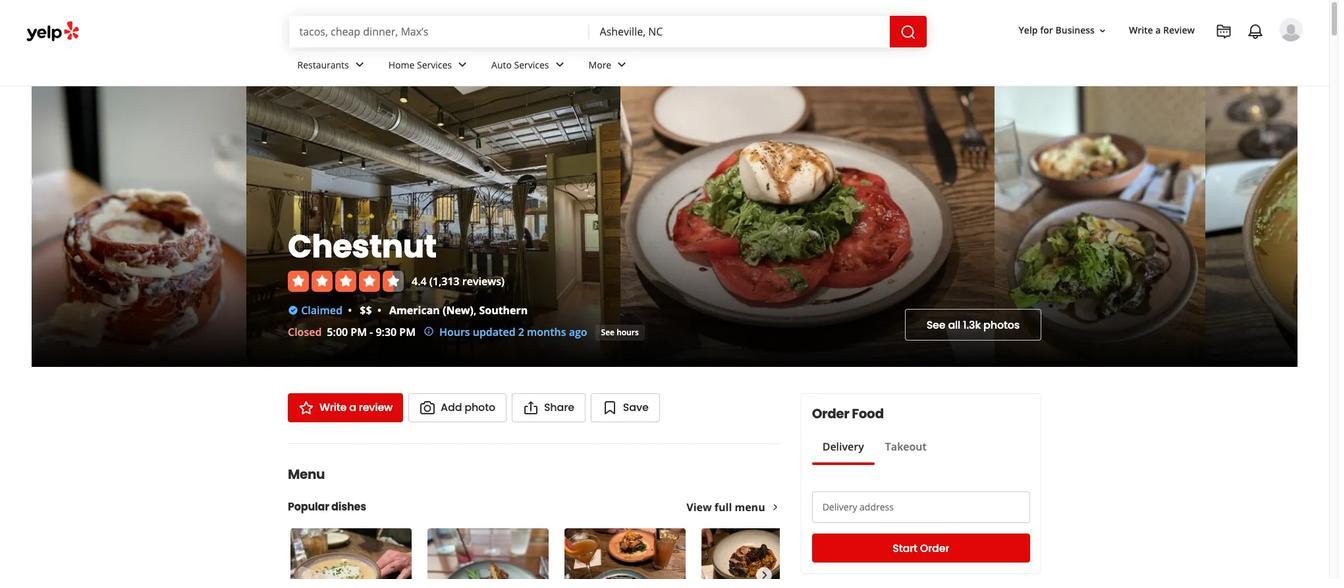 Task type: locate. For each thing, give the bounding box(es) containing it.
view full menu
[[687, 500, 765, 514]]

updated
[[473, 325, 516, 339]]

0 vertical spatial write
[[1129, 24, 1153, 37]]

photo of chestnut - asheville, nc, us. brunch salad image
[[995, 86, 1205, 367]]

home
[[388, 58, 415, 71]]

24 camera v2 image
[[420, 400, 435, 416]]

1 services from the left
[[417, 58, 452, 71]]

24 chevron down v2 image right more
[[614, 57, 630, 73]]

notifications image
[[1248, 24, 1263, 40]]

projects image
[[1216, 24, 1232, 40]]

0 vertical spatial order
[[812, 404, 849, 423]]

24 chevron down v2 image right auto services
[[552, 57, 568, 73]]

a
[[1156, 24, 1161, 37], [349, 400, 356, 415]]

1 vertical spatial write
[[319, 400, 347, 415]]

write inside write a review link
[[1129, 24, 1153, 37]]

menu
[[735, 500, 765, 514]]

0 horizontal spatial 24 chevron down v2 image
[[455, 57, 470, 73]]

see all 1.3k photos
[[927, 317, 1020, 332]]

cj b. image
[[1279, 18, 1303, 41]]

9:30
[[376, 325, 397, 339]]

review
[[359, 400, 393, 415]]

write right 24 star v2 icon
[[319, 400, 347, 415]]

tab list containing delivery
[[812, 439, 937, 465]]

dishes
[[331, 499, 366, 514]]

order left the food
[[812, 404, 849, 423]]

hours
[[617, 326, 639, 338]]

delivery
[[822, 439, 864, 454], [822, 501, 857, 513]]

2 none field from the left
[[600, 24, 879, 39]]

4.4 star rating image
[[288, 271, 404, 292]]

pork chop image
[[702, 528, 823, 579]]

write
[[1129, 24, 1153, 37], [319, 400, 347, 415]]

0 horizontal spatial order
[[812, 404, 849, 423]]

none field up business categories element
[[600, 24, 879, 39]]

24 chevron down v2 image inside more link
[[614, 57, 630, 73]]

None field
[[299, 24, 579, 39], [600, 24, 879, 39]]

24 star v2 image
[[298, 400, 314, 416]]

services
[[417, 58, 452, 71], [514, 58, 549, 71]]

1.3k
[[963, 317, 981, 332]]

yelp
[[1019, 24, 1038, 37]]

services for auto services
[[514, 58, 549, 71]]

see inside 'link'
[[601, 326, 615, 338]]

2 services from the left
[[514, 58, 549, 71]]

24 chevron down v2 image for home services
[[455, 57, 470, 73]]

popular
[[288, 499, 329, 514]]

1 none field from the left
[[299, 24, 579, 39]]

see for see all 1.3k photos
[[927, 317, 946, 332]]

more link
[[578, 47, 640, 86]]

0 vertical spatial delivery
[[822, 439, 864, 454]]

share button
[[512, 393, 585, 422]]

1 horizontal spatial write
[[1129, 24, 1153, 37]]

None search field
[[289, 16, 929, 47]]

delivery for delivery address
[[822, 501, 857, 513]]

services right auto
[[514, 58, 549, 71]]

none field up home services link
[[299, 24, 579, 39]]

none field find
[[299, 24, 579, 39]]

restaurants link
[[287, 47, 378, 86]]

1 horizontal spatial order
[[920, 540, 949, 556]]

add photo
[[441, 400, 495, 415]]

see
[[927, 317, 946, 332], [601, 326, 615, 338]]

1 vertical spatial a
[[349, 400, 356, 415]]

2 horizontal spatial 24 chevron down v2 image
[[614, 57, 630, 73]]

3 24 chevron down v2 image from the left
[[614, 57, 630, 73]]

delivery down order food
[[822, 439, 864, 454]]

1 horizontal spatial 24 chevron down v2 image
[[552, 57, 568, 73]]

0 horizontal spatial pm
[[351, 325, 367, 339]]

save
[[623, 400, 649, 415]]

Order delivery text field
[[812, 491, 1030, 523]]

food
[[852, 404, 884, 423]]

16 claim filled v2 image
[[288, 305, 298, 316]]

2 delivery from the top
[[822, 501, 857, 513]]

write a review link
[[288, 393, 403, 422]]

tab list
[[812, 439, 937, 465]]

see left all in the bottom of the page
[[927, 317, 946, 332]]

closed 5:00 pm - 9:30 pm
[[288, 325, 416, 339]]

24 chevron down v2 image inside auto services link
[[552, 57, 568, 73]]

write a review
[[319, 400, 393, 415]]

southern link
[[479, 303, 528, 317]]

0 horizontal spatial write
[[319, 400, 347, 415]]

24 chevron down v2 image left auto
[[455, 57, 470, 73]]

a left the review
[[1156, 24, 1161, 37]]

add photo link
[[408, 393, 506, 422]]

24 save outline v2 image
[[602, 400, 618, 416]]

a for review
[[1156, 24, 1161, 37]]

1 delivery from the top
[[822, 439, 864, 454]]

2 24 chevron down v2 image from the left
[[552, 57, 568, 73]]

auto
[[491, 58, 512, 71]]

a left review
[[349, 400, 356, 415]]

1 vertical spatial delivery
[[822, 501, 857, 513]]

business categories element
[[287, 47, 1303, 86]]

photo
[[465, 400, 495, 415]]

search image
[[900, 24, 916, 40]]

photo of chestnut - asheville, nc, us. heirloom tomatoes and burrata image
[[621, 86, 995, 367]]

pm left - in the bottom of the page
[[351, 325, 367, 339]]

16 info v2 image
[[424, 326, 434, 337]]

order
[[812, 404, 849, 423], [920, 540, 949, 556]]

write left the review
[[1129, 24, 1153, 37]]

delivery left address
[[822, 501, 857, 513]]

view
[[687, 500, 712, 514]]

24 chevron down v2 image
[[455, 57, 470, 73], [552, 57, 568, 73], [614, 57, 630, 73]]

0 horizontal spatial none field
[[299, 24, 579, 39]]

write inside write a review link
[[319, 400, 347, 415]]

see all 1.3k photos link
[[905, 309, 1041, 341]]

1 horizontal spatial pm
[[399, 325, 416, 339]]

4.4
[[412, 274, 427, 289]]

1 vertical spatial order
[[920, 540, 949, 556]]

see left the hours
[[601, 326, 615, 338]]

5:00
[[327, 325, 348, 339]]

services right 'home'
[[417, 58, 452, 71]]

pm
[[351, 325, 367, 339], [399, 325, 416, 339]]

view full menu link
[[687, 500, 780, 514]]

order right start on the bottom right
[[920, 540, 949, 556]]

home services
[[388, 58, 452, 71]]

takeout
[[885, 439, 927, 454]]

petite filet image
[[428, 528, 549, 579]]

0 horizontal spatial see
[[601, 326, 615, 338]]

1 24 chevron down v2 image from the left
[[455, 57, 470, 73]]

0 horizontal spatial a
[[349, 400, 356, 415]]

none field near
[[600, 24, 879, 39]]

1 horizontal spatial a
[[1156, 24, 1161, 37]]

southern
[[479, 303, 528, 317]]

write for write a review
[[319, 400, 347, 415]]

24 chevron down v2 image inside home services link
[[455, 57, 470, 73]]

1 horizontal spatial see
[[927, 317, 946, 332]]

1 horizontal spatial services
[[514, 58, 549, 71]]

1 horizontal spatial none field
[[600, 24, 879, 39]]

0 vertical spatial a
[[1156, 24, 1161, 37]]

hours updated 2 months ago
[[439, 325, 587, 339]]

pm left 16 info v2 image
[[399, 325, 416, 339]]

0 horizontal spatial services
[[417, 58, 452, 71]]



Task type: describe. For each thing, give the bounding box(es) containing it.
photo of chestnut - asheville, nc, us. braised lamb shank image
[[1205, 86, 1339, 367]]

write for write a review
[[1129, 24, 1153, 37]]

see hours link
[[595, 325, 645, 341]]

Near text field
[[600, 24, 879, 39]]

write a review
[[1129, 24, 1195, 37]]

24 share v2 image
[[523, 400, 539, 416]]

yelp for business
[[1019, 24, 1095, 37]]

popular dishes
[[288, 499, 366, 514]]

closed
[[288, 325, 322, 339]]

address
[[860, 501, 894, 513]]

previous image
[[296, 567, 310, 579]]

delivery address
[[822, 501, 894, 513]]

american (new) , southern
[[389, 303, 528, 317]]

delivery for delivery
[[822, 439, 864, 454]]

lobster bisque image
[[290, 528, 412, 579]]

hours
[[439, 325, 470, 339]]

save button
[[591, 393, 660, 422]]

chestnut
[[288, 225, 437, 269]]

photos
[[983, 317, 1020, 332]]

start
[[893, 540, 917, 556]]

services for home services
[[417, 58, 452, 71]]

months
[[527, 325, 566, 339]]

16 chevron down v2 image
[[1097, 25, 1108, 36]]

14 chevron right outline image
[[770, 503, 780, 512]]

order food
[[812, 404, 884, 423]]

see for see hours
[[601, 326, 615, 338]]

pork belly image
[[565, 528, 686, 579]]

write a review link
[[1124, 19, 1200, 42]]

1 pm from the left
[[351, 325, 367, 339]]

(new)
[[443, 303, 474, 317]]

order inside start order button
[[920, 540, 949, 556]]

24 chevron down v2 image for more
[[614, 57, 630, 73]]

photo of chestnut - asheville, nc, us. huge cinnamon roll! image
[[32, 86, 246, 367]]

auto services link
[[481, 47, 578, 86]]

-
[[370, 325, 373, 339]]

2
[[518, 325, 524, 339]]

yelp for business button
[[1013, 19, 1113, 42]]

see hours
[[601, 326, 639, 338]]

(1,313 reviews) link
[[429, 274, 505, 289]]

business
[[1056, 24, 1095, 37]]

4.4 (1,313 reviews)
[[412, 274, 505, 289]]

next image
[[757, 567, 771, 579]]

menu element
[[267, 443, 825, 579]]

Find text field
[[299, 24, 579, 39]]

claimed
[[301, 303, 343, 317]]

$$
[[360, 303, 372, 317]]

american
[[389, 303, 440, 317]]

start order
[[893, 540, 949, 556]]

2 pm from the left
[[399, 325, 416, 339]]

a for review
[[349, 400, 356, 415]]

review
[[1163, 24, 1195, 37]]

start order button
[[812, 534, 1030, 563]]

,
[[474, 303, 476, 317]]

user actions element
[[1008, 16, 1321, 97]]

(1,313
[[429, 274, 460, 289]]

auto services
[[491, 58, 549, 71]]

delivery tab panel
[[812, 465, 937, 470]]

home services link
[[378, 47, 481, 86]]

24 chevron down v2 image
[[352, 57, 367, 73]]

all
[[948, 317, 960, 332]]

full
[[715, 500, 732, 514]]

for
[[1040, 24, 1053, 37]]

add
[[441, 400, 462, 415]]

american (new) link
[[389, 303, 474, 317]]

restaurants
[[297, 58, 349, 71]]

photo of chestnut - asheville, nc, us. rear seating area image
[[246, 86, 621, 367]]

share
[[544, 400, 574, 415]]

ago
[[569, 325, 587, 339]]

more
[[589, 58, 611, 71]]

24 chevron down v2 image for auto services
[[552, 57, 568, 73]]

reviews)
[[462, 274, 505, 289]]

menu
[[288, 465, 325, 483]]

info alert
[[424, 324, 587, 340]]



Task type: vqa. For each thing, say whether or not it's contained in the screenshot.
P.
no



